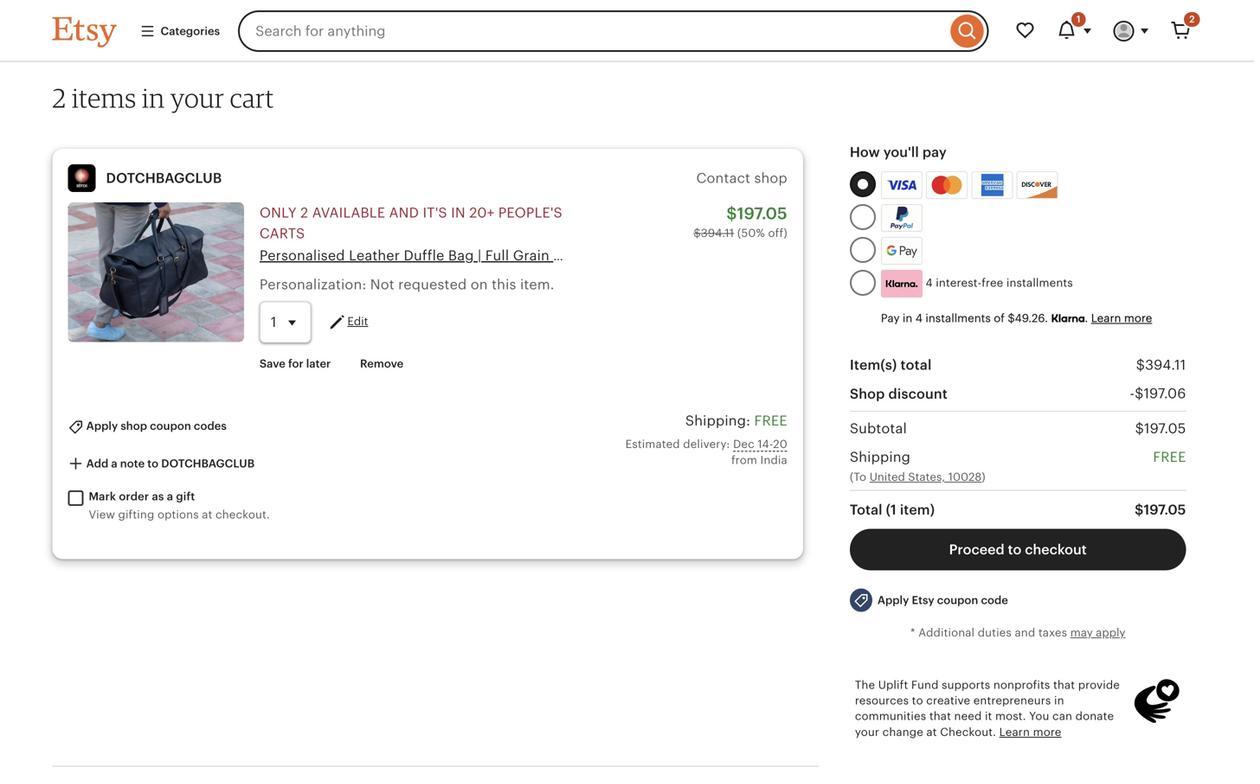 Task type: describe. For each thing, give the bounding box(es) containing it.
you'll
[[884, 145, 919, 160]]

travel
[[820, 248, 860, 264]]

shop discount
[[850, 386, 948, 402]]

and for taxes
[[1015, 627, 1036, 640]]

10028
[[949, 471, 982, 484]]

it's
[[423, 205, 447, 221]]

2 inside only 2 available and it's in 20+ people's carts personalised leather duffle bag | full grain black leather weekender bag | leather travel bag for men | overnight bag men | gifts for him
[[300, 205, 308, 221]]

)
[[982, 471, 986, 484]]

(1
[[886, 503, 897, 518]]

weekender
[[649, 248, 724, 264]]

1 for from the left
[[893, 248, 915, 264]]

2 items in your cart
[[52, 82, 274, 114]]

remove
[[360, 358, 404, 371]]

in inside the uplift fund supports nonprofits that provide resources to creative entrepreneurs in communities that need it most. you can donate your change at checkout.
[[1055, 695, 1065, 708]]

edit button
[[327, 312, 368, 333]]

mastercard image
[[929, 174, 965, 197]]

$ 197.05 $ 394.11 (50% off)
[[694, 205, 788, 240]]

discover image
[[1018, 175, 1059, 200]]

entrepreneurs
[[974, 695, 1052, 708]]

0 horizontal spatial learn
[[1000, 726, 1030, 739]]

shipping: free
[[686, 414, 788, 429]]

shop for contact
[[755, 171, 788, 186]]

proceed to checkout
[[949, 542, 1087, 558]]

197.05 inside $ 197.05 $ 394.11 (50% off)
[[737, 205, 788, 223]]

united
[[870, 471, 906, 484]]

gifting
[[118, 509, 154, 522]]

delivery:
[[683, 438, 730, 451]]

india
[[761, 454, 788, 467]]

pay in 4 installments image
[[881, 270, 923, 298]]

options
[[158, 509, 199, 522]]

to inside button
[[1008, 542, 1022, 558]]

4 | from the left
[[1093, 248, 1097, 264]]

your inside the uplift fund supports nonprofits that provide resources to creative entrepreneurs in communities that need it most. you can donate your change at checkout.
[[855, 726, 880, 739]]

it
[[985, 711, 993, 724]]

may apply button
[[1071, 626, 1126, 641]]

0 horizontal spatial learn more button
[[1000, 725, 1062, 741]]

at inside the uplift fund supports nonprofits that provide resources to creative entrepreneurs in communities that need it most. you can donate your change at checkout.
[[927, 726, 937, 739]]

overnight
[[959, 248, 1027, 264]]

additional
[[919, 627, 975, 640]]

etsy
[[912, 594, 935, 607]]

apply shop coupon codes
[[84, 420, 227, 433]]

2 bag from the left
[[728, 248, 754, 264]]

categories banner
[[21, 0, 1233, 62]]

estimated
[[626, 438, 680, 451]]

4 interest-free installments
[[923, 277, 1073, 290]]

shipping:
[[686, 414, 751, 429]]

add
[[86, 457, 108, 470]]

in inside pay in 4 installments of $49.26. klarna . learn more
[[903, 312, 913, 325]]

apply shop coupon codes button
[[55, 411, 240, 443]]

$ 197.05 for total (1 item)
[[1135, 503, 1187, 518]]

(to united states, 10028 )
[[850, 471, 986, 484]]

interest-
[[936, 277, 982, 290]]

* additional duties and taxes may apply
[[911, 627, 1126, 640]]

klarna
[[1052, 312, 1085, 326]]

gift
[[176, 490, 195, 503]]

categories
[[161, 25, 220, 38]]

pay
[[923, 145, 947, 160]]

categories button
[[127, 16, 233, 47]]

item(s) total
[[850, 358, 932, 373]]

*
[[911, 627, 916, 640]]

1
[[1077, 14, 1081, 25]]

view
[[89, 509, 115, 522]]

none search field inside categories 'banner'
[[238, 10, 989, 52]]

code
[[981, 594, 1009, 607]]

1 vertical spatial more
[[1033, 726, 1062, 739]]

0 vertical spatial your
[[170, 82, 224, 114]]

pay
[[881, 312, 900, 325]]

personalised leather duffle bag | full grain black leather weekender bag | leather travel bag for men | overnight bag men | gifts for him link
[[260, 248, 1189, 264]]

dec 14-20 link
[[733, 438, 788, 451]]

people's
[[498, 205, 563, 221]]

personalised
[[260, 248, 345, 264]]

learn inside pay in 4 installments of $49.26. klarna . learn more
[[1092, 312, 1122, 325]]

only
[[260, 205, 297, 221]]

a inside mark order as a gift view gifting options at checkout.
[[167, 490, 173, 503]]

installments for pay in 4 installments of $49.26. klarna . learn more
[[926, 312, 991, 325]]

him
[[1162, 248, 1189, 264]]

provide
[[1079, 679, 1120, 692]]

1 vertical spatial free
[[1153, 450, 1187, 465]]

nonprofits
[[994, 679, 1051, 692]]

add a note to dotchbagclub button
[[55, 448, 268, 480]]

dotchbagclub image
[[68, 165, 96, 192]]

creative
[[927, 695, 971, 708]]

2 leather from the left
[[594, 248, 645, 264]]

1 | from the left
[[478, 248, 482, 264]]

dotchbagclub inside dropdown button
[[161, 457, 255, 470]]

discount
[[889, 386, 948, 402]]

united states, 10028 button
[[870, 470, 982, 485]]

197.06
[[1144, 386, 1187, 402]]

Search for anything text field
[[238, 10, 947, 52]]

shop
[[850, 386, 885, 402]]

item.
[[520, 277, 555, 292]]

shop for apply
[[121, 420, 147, 433]]

2 link
[[1161, 10, 1202, 52]]

contact shop
[[697, 171, 788, 186]]

0 vertical spatial 4
[[926, 277, 933, 290]]

mark order as a gift view gifting options at checkout.
[[89, 490, 270, 522]]

requested
[[398, 277, 467, 292]]

uplift fund image
[[1133, 678, 1181, 726]]

duffle
[[404, 248, 445, 264]]

can
[[1053, 711, 1073, 724]]

carts
[[260, 226, 305, 242]]

only 2 available and it's in 20+ people's carts personalised leather duffle bag | full grain black leather weekender bag | leather travel bag for men | overnight bag men | gifts for him
[[260, 205, 1189, 264]]

the uplift fund supports nonprofits that provide resources to creative entrepreneurs in communities that need it most. you can donate your change at checkout.
[[855, 679, 1120, 739]]

note
[[120, 457, 145, 470]]

1 vertical spatial 394.11
[[1146, 358, 1187, 373]]

google pay image
[[882, 238, 922, 264]]

394.11 inside $ 197.05 $ 394.11 (50% off)
[[701, 227, 734, 240]]

most.
[[996, 711, 1027, 724]]

4 inside pay in 4 installments of $49.26. klarna . learn more
[[916, 312, 923, 325]]

and for it's
[[389, 205, 419, 221]]



Task type: vqa. For each thing, say whether or not it's contained in the screenshot.
FUNDED
no



Task type: locate. For each thing, give the bounding box(es) containing it.
in inside only 2 available and it's in 20+ people's carts personalised leather duffle bag | full grain black leather weekender bag | leather travel bag for men | overnight bag men | gifts for him
[[451, 205, 466, 221]]

0 horizontal spatial shop
[[121, 420, 147, 433]]

3 bag from the left
[[864, 248, 890, 264]]

$ 197.05
[[1136, 421, 1187, 437], [1135, 503, 1187, 518]]

0 vertical spatial 2
[[1190, 14, 1195, 25]]

1 vertical spatial installments
[[926, 312, 991, 325]]

1 horizontal spatial to
[[912, 695, 924, 708]]

1 vertical spatial at
[[927, 726, 937, 739]]

0 vertical spatial free
[[755, 414, 788, 429]]

to inside dropdown button
[[147, 457, 159, 470]]

black
[[554, 248, 590, 264]]

1 horizontal spatial leather
[[594, 248, 645, 264]]

mark
[[89, 490, 116, 503]]

that up can
[[1054, 679, 1076, 692]]

|
[[478, 248, 482, 264], [757, 248, 761, 264], [952, 248, 955, 264], [1093, 248, 1097, 264]]

leather
[[349, 248, 400, 264], [594, 248, 645, 264], [765, 248, 816, 264]]

2 vertical spatial 2
[[300, 205, 308, 221]]

197.05 for subtotal
[[1145, 421, 1187, 437]]

2 horizontal spatial leather
[[765, 248, 816, 264]]

1 vertical spatial to
[[1008, 542, 1022, 558]]

proceed to checkout button
[[850, 529, 1187, 571]]

bag down (50%
[[728, 248, 754, 264]]

$49.26.
[[1008, 312, 1049, 325]]

shop inside dropdown button
[[121, 420, 147, 433]]

at inside mark order as a gift view gifting options at checkout.
[[202, 509, 213, 522]]

a right as
[[167, 490, 173, 503]]

you
[[1030, 711, 1050, 724]]

shipping
[[850, 450, 911, 465]]

| up "interest-"
[[952, 248, 955, 264]]

checkout.
[[216, 509, 270, 522]]

learn more button down you in the right bottom of the page
[[1000, 725, 1062, 741]]

learn down most.
[[1000, 726, 1030, 739]]

1 vertical spatial 197.05
[[1145, 421, 1187, 437]]

and left the it's
[[389, 205, 419, 221]]

dotchbagclub down the codes
[[161, 457, 255, 470]]

4 right pay
[[916, 312, 923, 325]]

2 inside categories 'banner'
[[1190, 14, 1195, 25]]

0 horizontal spatial 2
[[52, 82, 66, 114]]

2 vertical spatial to
[[912, 695, 924, 708]]

1 horizontal spatial free
[[1153, 450, 1187, 465]]

dotchbagclub down 2 items in your cart
[[106, 171, 222, 186]]

grain
[[513, 248, 550, 264]]

that down creative
[[930, 711, 952, 724]]

estimated delivery: dec 14-20 from india
[[626, 438, 788, 467]]

0 horizontal spatial 394.11
[[701, 227, 734, 240]]

leather right black
[[594, 248, 645, 264]]

coupon for etsy
[[937, 594, 979, 607]]

for up pay in 4 installments image
[[893, 248, 915, 264]]

of
[[994, 312, 1005, 325]]

20
[[773, 438, 788, 451]]

a right add
[[111, 457, 117, 470]]

this
[[492, 277, 517, 292]]

installments up $49.26. at the right of the page
[[1007, 277, 1073, 290]]

0 horizontal spatial free
[[755, 414, 788, 429]]

1 $ 197.05 from the top
[[1136, 421, 1187, 437]]

item(s)
[[850, 358, 897, 373]]

for
[[288, 358, 304, 371]]

order
[[119, 490, 149, 503]]

1 vertical spatial learn more button
[[1000, 725, 1062, 741]]

1 vertical spatial apply
[[878, 594, 909, 607]]

to inside the uplift fund supports nonprofits that provide resources to creative entrepreneurs in communities that need it most. you can donate your change at checkout.
[[912, 695, 924, 708]]

apply up add
[[86, 420, 118, 433]]

0 horizontal spatial for
[[893, 248, 915, 264]]

2 $ 197.05 from the top
[[1135, 503, 1187, 518]]

0 horizontal spatial apply
[[86, 420, 118, 433]]

proceed
[[949, 542, 1005, 558]]

learn right .
[[1092, 312, 1122, 325]]

your down communities
[[855, 726, 880, 739]]

a inside dropdown button
[[111, 457, 117, 470]]

-
[[1130, 386, 1135, 402]]

shop up note
[[121, 420, 147, 433]]

0 vertical spatial installments
[[1007, 277, 1073, 290]]

1 horizontal spatial installments
[[1007, 277, 1073, 290]]

394.11 up the 197.06
[[1146, 358, 1187, 373]]

and left taxes
[[1015, 627, 1036, 640]]

$ 197.05 for subtotal
[[1136, 421, 1187, 437]]

1 bag from the left
[[448, 248, 474, 264]]

| left full
[[478, 248, 482, 264]]

men up "interest-"
[[919, 248, 948, 264]]

learn more button
[[1092, 312, 1153, 325], [1000, 725, 1062, 741]]

1 vertical spatial 2
[[52, 82, 66, 114]]

1 horizontal spatial 2
[[300, 205, 308, 221]]

394.11 up the personalised leather duffle bag | full grain black leather weekender bag | leather travel bag for men | overnight bag men | gifts for him "link"
[[701, 227, 734, 240]]

to
[[147, 457, 159, 470], [1008, 542, 1022, 558], [912, 695, 924, 708]]

on
[[471, 277, 488, 292]]

learn more button right .
[[1092, 312, 1153, 325]]

full
[[486, 248, 509, 264]]

$ 394.11
[[1137, 358, 1187, 373]]

at right change
[[927, 726, 937, 739]]

2 | from the left
[[757, 248, 761, 264]]

0 horizontal spatial installments
[[926, 312, 991, 325]]

personalised leather duffle bag | full grain black leather weekender bag | leather travel bag for men | overnight bag men | gifts for him image
[[68, 203, 244, 343]]

off)
[[768, 227, 788, 240]]

free up 14-
[[755, 414, 788, 429]]

1 horizontal spatial that
[[1054, 679, 1076, 692]]

0 vertical spatial to
[[147, 457, 159, 470]]

items
[[72, 82, 136, 114]]

communities
[[855, 711, 927, 724]]

a
[[111, 457, 117, 470], [167, 490, 173, 503]]

leather down 'off)'
[[765, 248, 816, 264]]

bag right overnight
[[1031, 248, 1057, 264]]

coupon up additional at the right bottom
[[937, 594, 979, 607]]

0 horizontal spatial coupon
[[150, 420, 191, 433]]

in right pay
[[903, 312, 913, 325]]

personalization: not requested on this item.
[[260, 277, 555, 292]]

1 horizontal spatial apply
[[878, 594, 909, 607]]

installments
[[1007, 277, 1073, 290], [926, 312, 991, 325]]

1 leather from the left
[[349, 248, 400, 264]]

0 horizontal spatial at
[[202, 509, 213, 522]]

men left gifts
[[1060, 248, 1089, 264]]

codes
[[194, 420, 227, 433]]

for left him
[[1137, 248, 1158, 264]]

in up can
[[1055, 695, 1065, 708]]

0 vertical spatial dotchbagclub
[[106, 171, 222, 186]]

free down the 197.06
[[1153, 450, 1187, 465]]

1 horizontal spatial learn more button
[[1092, 312, 1153, 325]]

checkout
[[1025, 542, 1087, 558]]

apply for apply shop coupon codes
[[86, 420, 118, 433]]

1 horizontal spatial your
[[855, 726, 880, 739]]

1 vertical spatial dotchbagclub
[[161, 457, 255, 470]]

edit
[[347, 315, 368, 328]]

1 vertical spatial and
[[1015, 627, 1036, 640]]

installments down "interest-"
[[926, 312, 991, 325]]

subtotal
[[850, 421, 907, 437]]

1 vertical spatial a
[[167, 490, 173, 503]]

more down you in the right bottom of the page
[[1033, 726, 1062, 739]]

3 | from the left
[[952, 248, 955, 264]]

apply for apply etsy coupon code
[[878, 594, 909, 607]]

1 vertical spatial 4
[[916, 312, 923, 325]]

personalization:
[[260, 277, 367, 292]]

apply left the etsy
[[878, 594, 909, 607]]

visa image
[[887, 178, 917, 193]]

contact shop button
[[697, 171, 788, 186]]

shop
[[755, 171, 788, 186], [121, 420, 147, 433]]

to right the proceed
[[1008, 542, 1022, 558]]

0 horizontal spatial your
[[170, 82, 224, 114]]

1 vertical spatial learn
[[1000, 726, 1030, 739]]

1 vertical spatial $ 197.05
[[1135, 503, 1187, 518]]

free
[[755, 414, 788, 429], [1153, 450, 1187, 465]]

0 vertical spatial learn
[[1092, 312, 1122, 325]]

0 horizontal spatial 4
[[916, 312, 923, 325]]

0 vertical spatial and
[[389, 205, 419, 221]]

1 horizontal spatial and
[[1015, 627, 1036, 640]]

4 right pay in 4 installments image
[[926, 277, 933, 290]]

None search field
[[238, 10, 989, 52]]

save for later button
[[247, 349, 344, 380]]

gifts
[[1101, 248, 1133, 264]]

more
[[1125, 312, 1153, 325], [1033, 726, 1062, 739]]

and inside only 2 available and it's in 20+ people's carts personalised leather duffle bag | full grain black leather weekender bag | leather travel bag for men | overnight bag men | gifts for him
[[389, 205, 419, 221]]

in right items
[[142, 82, 165, 114]]

0 horizontal spatial a
[[111, 457, 117, 470]]

0 vertical spatial at
[[202, 509, 213, 522]]

| left gifts
[[1093, 248, 1097, 264]]

0 vertical spatial that
[[1054, 679, 1076, 692]]

save
[[260, 358, 286, 371]]

coupon up add a note to dotchbagclub
[[150, 420, 191, 433]]

american express image
[[974, 174, 1011, 197]]

0 horizontal spatial that
[[930, 711, 952, 724]]

more inside pay in 4 installments of $49.26. klarna . learn more
[[1125, 312, 1153, 325]]

need
[[955, 711, 982, 724]]

how
[[850, 145, 880, 160]]

0 horizontal spatial men
[[919, 248, 948, 264]]

2 for 2 items in your cart
[[52, 82, 66, 114]]

1 horizontal spatial shop
[[755, 171, 788, 186]]

1 horizontal spatial coupon
[[937, 594, 979, 607]]

total
[[850, 503, 883, 518]]

your
[[170, 82, 224, 114], [855, 726, 880, 739]]

0 horizontal spatial leather
[[349, 248, 400, 264]]

shop right contact
[[755, 171, 788, 186]]

resources
[[855, 695, 909, 708]]

1 men from the left
[[919, 248, 948, 264]]

2 for from the left
[[1137, 248, 1158, 264]]

apply
[[1096, 627, 1126, 640]]

dotchbagclub link
[[106, 171, 222, 186]]

| down (50%
[[757, 248, 761, 264]]

1 vertical spatial your
[[855, 726, 880, 739]]

from
[[732, 454, 758, 467]]

1 vertical spatial coupon
[[937, 594, 979, 607]]

1 vertical spatial that
[[930, 711, 952, 724]]

1 horizontal spatial at
[[927, 726, 937, 739]]

more right .
[[1125, 312, 1153, 325]]

1 horizontal spatial 4
[[926, 277, 933, 290]]

as
[[152, 490, 164, 503]]

coupon
[[150, 420, 191, 433], [937, 594, 979, 607]]

installments inside pay in 4 installments of $49.26. klarna . learn more
[[926, 312, 991, 325]]

item)
[[900, 503, 935, 518]]

1 horizontal spatial men
[[1060, 248, 1089, 264]]

in
[[142, 82, 165, 114], [451, 205, 466, 221], [903, 312, 913, 325], [1055, 695, 1065, 708]]

your left cart
[[170, 82, 224, 114]]

2 for 2
[[1190, 14, 1195, 25]]

installments for 4 interest-free installments
[[1007, 277, 1073, 290]]

0 vertical spatial coupon
[[150, 420, 191, 433]]

leather up not
[[349, 248, 400, 264]]

0 vertical spatial a
[[111, 457, 117, 470]]

1 horizontal spatial learn
[[1092, 312, 1122, 325]]

apply
[[86, 420, 118, 433], [878, 594, 909, 607]]

0 vertical spatial learn more button
[[1092, 312, 1153, 325]]

0 horizontal spatial and
[[389, 205, 419, 221]]

later
[[306, 358, 331, 371]]

at right the options
[[202, 509, 213, 522]]

fund
[[912, 679, 939, 692]]

- $ 197.06
[[1130, 386, 1187, 402]]

0 vertical spatial more
[[1125, 312, 1153, 325]]

dotchbagclub
[[106, 171, 222, 186], [161, 457, 255, 470]]

197.05 for total (1 item)
[[1144, 503, 1187, 518]]

197.05
[[737, 205, 788, 223], [1145, 421, 1187, 437], [1144, 503, 1187, 518]]

paypal image
[[884, 207, 920, 230]]

14-
[[758, 438, 773, 451]]

0 horizontal spatial more
[[1033, 726, 1062, 739]]

394.11
[[701, 227, 734, 240], [1146, 358, 1187, 373]]

2 horizontal spatial 2
[[1190, 14, 1195, 25]]

1 vertical spatial shop
[[121, 420, 147, 433]]

0 vertical spatial 394.11
[[701, 227, 734, 240]]

cart
[[230, 82, 274, 114]]

0 vertical spatial shop
[[755, 171, 788, 186]]

0 vertical spatial apply
[[86, 420, 118, 433]]

1 horizontal spatial for
[[1137, 248, 1158, 264]]

0 horizontal spatial to
[[147, 457, 159, 470]]

bag right travel
[[864, 248, 890, 264]]

2 vertical spatial 197.05
[[1144, 503, 1187, 518]]

donate
[[1076, 711, 1114, 724]]

1 horizontal spatial a
[[167, 490, 173, 503]]

1 horizontal spatial 394.11
[[1146, 358, 1187, 373]]

4 bag from the left
[[1031, 248, 1057, 264]]

2 men from the left
[[1060, 248, 1089, 264]]

total
[[901, 358, 932, 373]]

states,
[[909, 471, 946, 484]]

.
[[1085, 312, 1089, 325]]

at
[[202, 509, 213, 522], [927, 726, 937, 739]]

bag
[[448, 248, 474, 264], [728, 248, 754, 264], [864, 248, 890, 264], [1031, 248, 1057, 264]]

coupon for shop
[[150, 420, 191, 433]]

bag up the on
[[448, 248, 474, 264]]

1 horizontal spatial more
[[1125, 312, 1153, 325]]

3 leather from the left
[[765, 248, 816, 264]]

0 vertical spatial $ 197.05
[[1136, 421, 1187, 437]]

to down fund at the bottom of the page
[[912, 695, 924, 708]]

2 horizontal spatial to
[[1008, 542, 1022, 558]]

checkout.
[[940, 726, 997, 739]]

0 vertical spatial 197.05
[[737, 205, 788, 223]]

pay in 4 installments of $49.26. klarna . learn more
[[881, 312, 1153, 326]]

in right the it's
[[451, 205, 466, 221]]

to right note
[[147, 457, 159, 470]]



